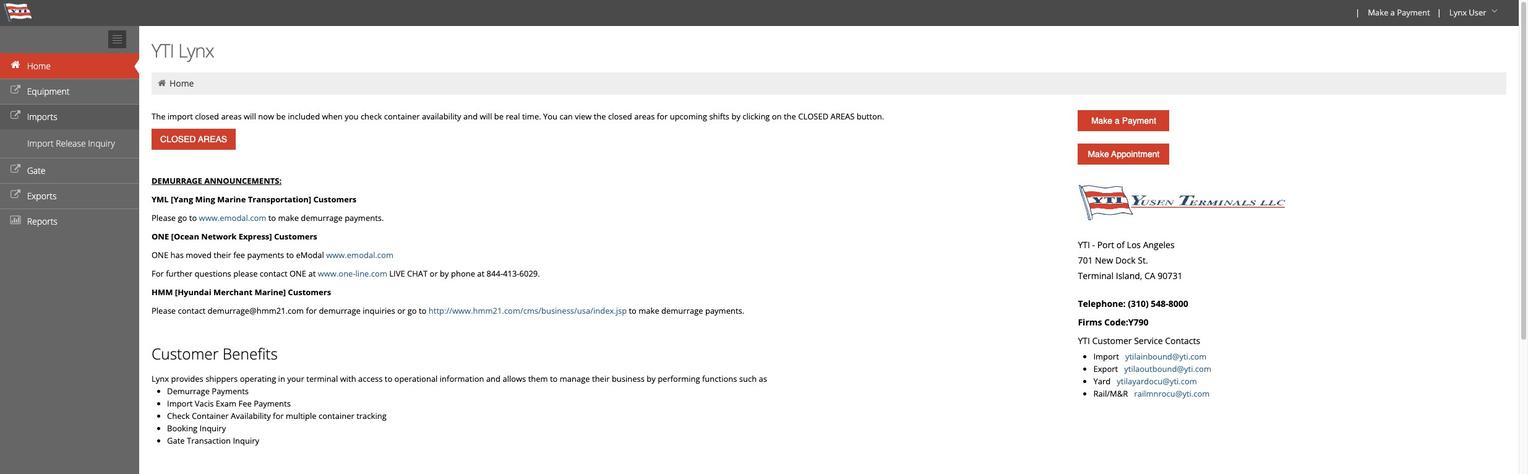 Task type: locate. For each thing, give the bounding box(es) containing it.
the
[[594, 111, 606, 122], [784, 111, 797, 122]]

by left phone
[[440, 268, 449, 279]]

http://www.hmm21.com/cms/business/usa/index.jsp link
[[429, 305, 627, 316]]

customer
[[1093, 335, 1132, 347], [152, 344, 219, 364]]

emodal
[[296, 249, 324, 261]]

import
[[27, 137, 54, 149], [1094, 351, 1120, 362], [167, 398, 193, 409]]

to
[[189, 212, 197, 223], [268, 212, 276, 223], [286, 249, 294, 261], [419, 305, 427, 316], [629, 305, 637, 316], [385, 373, 393, 384], [550, 373, 558, 384]]

1 vertical spatial home
[[170, 77, 194, 89]]

inquiry down availability at the left bottom
[[233, 435, 259, 446]]

please down yml
[[152, 212, 176, 223]]

1 vertical spatial their
[[592, 373, 610, 384]]

1 horizontal spatial gate
[[167, 435, 185, 446]]

will
[[244, 111, 256, 122], [480, 111, 492, 122]]

2 please from the top
[[152, 305, 176, 316]]

your
[[287, 373, 304, 384]]

1 please from the top
[[152, 212, 176, 223]]

0 horizontal spatial home link
[[0, 53, 139, 79]]

1 vertical spatial import
[[1094, 351, 1120, 362]]

container right check
[[384, 111, 420, 122]]

home image
[[9, 61, 22, 69], [157, 79, 167, 87]]

inquiry down container
[[200, 423, 226, 434]]

www.emodal.com down "marine"
[[199, 212, 266, 223]]

will left the now
[[244, 111, 256, 122]]

closed
[[799, 111, 829, 122]]

0 horizontal spatial import
[[27, 137, 54, 149]]

service
[[1135, 335, 1163, 347]]

reports link
[[0, 209, 139, 234]]

external link image up external link icon
[[9, 165, 22, 174]]

1 vertical spatial www.emodal.com link
[[326, 249, 394, 261]]

live
[[390, 268, 405, 279]]

0 vertical spatial external link image
[[9, 86, 22, 95]]

2 areas from the left
[[635, 111, 655, 122]]

701
[[1079, 254, 1093, 266]]

1 horizontal spatial make a payment
[[1369, 7, 1431, 18]]

contact down one has moved their fee payments to emodal www.emodal.com
[[260, 268, 288, 279]]

1 vertical spatial and
[[486, 373, 501, 384]]

0 vertical spatial and
[[464, 111, 478, 122]]

0 horizontal spatial or
[[398, 305, 406, 316]]

railmnrocu@yti.com
[[1135, 388, 1210, 399]]

merchant
[[214, 287, 253, 298]]

customers right transportation]
[[314, 194, 357, 205]]

1 horizontal spatial at
[[477, 268, 485, 279]]

be
[[276, 111, 286, 122], [494, 111, 504, 122]]

548-
[[1152, 298, 1169, 309]]

make a payment link
[[1363, 0, 1435, 26], [1079, 110, 1170, 131]]

the import closed areas will now be included when you check container availability and will be real time.  you can view the closed areas for upcoming shifts by clicking on the closed areas button.
[[152, 111, 885, 122]]

1 vertical spatial a
[[1115, 116, 1120, 126]]

0 horizontal spatial container
[[319, 410, 355, 422]]

at
[[309, 268, 316, 279], [477, 268, 485, 279]]

ming
[[195, 194, 215, 205]]

one down emodal
[[290, 268, 306, 279]]

2 horizontal spatial inquiry
[[233, 435, 259, 446]]

one
[[152, 231, 169, 242], [152, 249, 168, 261], [290, 268, 306, 279]]

and right availability
[[464, 111, 478, 122]]

0 vertical spatial gate
[[27, 165, 46, 176]]

by right "business"
[[647, 373, 656, 384]]

telephone: (310) 548-8000
[[1079, 298, 1189, 309]]

contact down [hyundai in the left bottom of the page
[[178, 305, 206, 316]]

import up export
[[1094, 351, 1120, 362]]

2 vertical spatial yti
[[1079, 335, 1091, 347]]

0 horizontal spatial their
[[214, 249, 231, 261]]

0 horizontal spatial areas
[[221, 111, 242, 122]]

yti
[[152, 38, 174, 63], [1079, 239, 1091, 251], [1079, 335, 1091, 347]]

import inside lynx provides shippers operating in your terminal with access to operational information and allows them to manage their business by performing functions such as demurrage payments import vacis exam fee payments check container availability for multiple container tracking booking inquiry gate transaction inquiry
[[167, 398, 193, 409]]

0 vertical spatial customers
[[314, 194, 357, 205]]

home link up "equipment"
[[0, 53, 139, 79]]

0 horizontal spatial the
[[594, 111, 606, 122]]

www.emodal.com
[[199, 212, 266, 223], [326, 249, 394, 261]]

external link image for imports
[[9, 111, 22, 120]]

and
[[464, 111, 478, 122], [486, 373, 501, 384]]

information
[[440, 373, 484, 384]]

1 horizontal spatial www.emodal.com link
[[326, 249, 394, 261]]

1 horizontal spatial by
[[647, 373, 656, 384]]

external link image inside gate link
[[9, 165, 22, 174]]

yml [yang ming marine transportation] customers
[[152, 194, 357, 205]]

0 horizontal spatial will
[[244, 111, 256, 122]]

external link image left imports
[[9, 111, 22, 120]]

home up "equipment"
[[27, 60, 51, 72]]

1 horizontal spatial make
[[639, 305, 660, 316]]

1 vertical spatial go
[[408, 305, 417, 316]]

by right the shifts
[[732, 111, 741, 122]]

real
[[506, 111, 520, 122]]

be left real at the left of the page
[[494, 111, 504, 122]]

export
[[1094, 363, 1123, 374]]

please
[[233, 268, 258, 279]]

0 horizontal spatial make a payment
[[1092, 116, 1157, 126]]

2 will from the left
[[480, 111, 492, 122]]

for down for further questions please contact one at www.one-line.com live chat or by phone at 844-413-6029.
[[306, 305, 317, 316]]

customer up provides
[[152, 344, 219, 364]]

2 | from the left
[[1438, 7, 1442, 18]]

0 horizontal spatial by
[[440, 268, 449, 279]]

home link down yti lynx
[[170, 77, 194, 89]]

for left upcoming
[[657, 111, 668, 122]]

0 horizontal spatial a
[[1115, 116, 1120, 126]]

0 horizontal spatial |
[[1356, 7, 1361, 18]]

1 vertical spatial home image
[[157, 79, 167, 87]]

0 vertical spatial for
[[657, 111, 668, 122]]

1 horizontal spatial inquiry
[[200, 423, 226, 434]]

such
[[740, 373, 757, 384]]

lynx user
[[1450, 7, 1487, 18]]

1 horizontal spatial and
[[486, 373, 501, 384]]

transportation]
[[248, 194, 311, 205]]

0 horizontal spatial payment
[[1123, 116, 1157, 126]]

demurrage
[[301, 212, 343, 223], [319, 305, 361, 316], [662, 305, 704, 316]]

go down [yang
[[178, 212, 187, 223]]

external link image
[[9, 191, 22, 199]]

www.emodal.com link down "marine"
[[199, 212, 266, 223]]

express]
[[239, 231, 272, 242]]

at down emodal
[[309, 268, 316, 279]]

gate down 'booking'
[[167, 435, 185, 446]]

gate link
[[0, 158, 139, 183]]

for
[[152, 268, 164, 279]]

home image up equipment link
[[9, 61, 22, 69]]

closed right import
[[195, 111, 219, 122]]

be right the now
[[276, 111, 286, 122]]

a
[[1391, 7, 1396, 18], [1115, 116, 1120, 126]]

demurrage@hmm21.com
[[208, 305, 304, 316]]

of
[[1117, 239, 1125, 251]]

0 vertical spatial one
[[152, 231, 169, 242]]

0 vertical spatial make a payment
[[1369, 7, 1431, 18]]

payment left lynx user
[[1398, 7, 1431, 18]]

external link image
[[9, 86, 22, 95], [9, 111, 22, 120], [9, 165, 22, 174]]

one left [ocean
[[152, 231, 169, 242]]

shifts
[[710, 111, 730, 122]]

1 vertical spatial external link image
[[9, 111, 22, 120]]

yti inside yti - port of los angeles 701 new dock st. terminal island, ca 90731
[[1079, 239, 1091, 251]]

1 horizontal spatial contact
[[260, 268, 288, 279]]

customers down 'www.one-'
[[288, 287, 331, 298]]

1 horizontal spatial areas
[[635, 111, 655, 122]]

1 at from the left
[[309, 268, 316, 279]]

for further questions please contact one at www.one-line.com live chat or by phone at 844-413-6029.
[[152, 268, 540, 279]]

import release inquiry
[[27, 137, 115, 149]]

0 horizontal spatial payments.
[[345, 212, 384, 223]]

1 vertical spatial container
[[319, 410, 355, 422]]

customers up emodal
[[274, 231, 317, 242]]

1 vertical spatial please
[[152, 305, 176, 316]]

1 horizontal spatial a
[[1391, 7, 1396, 18]]

1 vertical spatial one
[[152, 249, 168, 261]]

line.com
[[356, 268, 387, 279]]

0 vertical spatial import
[[27, 137, 54, 149]]

external link image left "equipment"
[[9, 86, 22, 95]]

payments
[[212, 386, 249, 397], [254, 398, 291, 409]]

www.emodal.com link
[[199, 212, 266, 223], [326, 249, 394, 261]]

home down yti lynx
[[170, 77, 194, 89]]

clicking
[[743, 111, 770, 122]]

1 horizontal spatial their
[[592, 373, 610, 384]]

their
[[214, 249, 231, 261], [592, 373, 610, 384]]

0 horizontal spatial home
[[27, 60, 51, 72]]

1 vertical spatial inquiry
[[200, 423, 226, 434]]

1 horizontal spatial payments
[[254, 398, 291, 409]]

|
[[1356, 7, 1361, 18], [1438, 7, 1442, 18]]

0 horizontal spatial be
[[276, 111, 286, 122]]

performing
[[658, 373, 700, 384]]

1 areas from the left
[[221, 111, 242, 122]]

external link image inside equipment link
[[9, 86, 22, 95]]

2 closed from the left
[[608, 111, 632, 122]]

fee
[[239, 398, 252, 409]]

payments.
[[345, 212, 384, 223], [706, 305, 745, 316]]

0 horizontal spatial home image
[[9, 61, 22, 69]]

1 horizontal spatial be
[[494, 111, 504, 122]]

1 external link image from the top
[[9, 86, 22, 95]]

payments up availability at the left bottom
[[254, 398, 291, 409]]

0 vertical spatial container
[[384, 111, 420, 122]]

2 horizontal spatial lynx
[[1450, 7, 1468, 18]]

1 vertical spatial for
[[306, 305, 317, 316]]

www.one-
[[318, 268, 356, 279]]

bar chart image
[[9, 216, 22, 225]]

make a payment
[[1369, 7, 1431, 18], [1092, 116, 1157, 126]]

inquiry
[[88, 137, 115, 149], [200, 423, 226, 434], [233, 435, 259, 446]]

home
[[27, 60, 51, 72], [170, 77, 194, 89]]

1 horizontal spatial payments.
[[706, 305, 745, 316]]

operational
[[395, 373, 438, 384]]

0 vertical spatial home image
[[9, 61, 22, 69]]

0 vertical spatial a
[[1391, 7, 1396, 18]]

1 horizontal spatial import
[[167, 398, 193, 409]]

import for import ytilainbound@yti.com
[[1094, 351, 1120, 362]]

0 horizontal spatial make
[[278, 212, 299, 223]]

yti for yti customer service contacts
[[1079, 335, 1091, 347]]

0 vertical spatial their
[[214, 249, 231, 261]]

0 vertical spatial payments
[[212, 386, 249, 397]]

(310)
[[1129, 298, 1149, 309]]

or right 'chat'
[[430, 268, 438, 279]]

0 horizontal spatial and
[[464, 111, 478, 122]]

external link image for gate
[[9, 165, 22, 174]]

by
[[732, 111, 741, 122], [440, 268, 449, 279], [647, 373, 656, 384]]

gate up exports
[[27, 165, 46, 176]]

home link
[[0, 53, 139, 79], [170, 77, 194, 89]]

will left real at the left of the page
[[480, 111, 492, 122]]

container
[[384, 111, 420, 122], [319, 410, 355, 422]]

2 external link image from the top
[[9, 111, 22, 120]]

the right view
[[594, 111, 606, 122]]

inquiries
[[363, 305, 395, 316]]

3 external link image from the top
[[9, 165, 22, 174]]

one for one has moved their fee payments to emodal www.emodal.com
[[152, 249, 168, 261]]

0 vertical spatial yti
[[152, 38, 174, 63]]

multiple
[[286, 410, 317, 422]]

marine
[[217, 194, 246, 205]]

0 horizontal spatial www.emodal.com link
[[199, 212, 266, 223]]

1 vertical spatial make a payment link
[[1079, 110, 1170, 131]]

0 horizontal spatial gate
[[27, 165, 46, 176]]

and left allows
[[486, 373, 501, 384]]

or right inquiries at the bottom of the page
[[398, 305, 406, 316]]

1 vertical spatial customers
[[274, 231, 317, 242]]

their inside lynx provides shippers operating in your terminal with access to operational information and allows them to manage their business by performing functions such as demurrage payments import vacis exam fee payments check container availability for multiple container tracking booking inquiry gate transaction inquiry
[[592, 373, 610, 384]]

inquiry right release
[[88, 137, 115, 149]]

1 closed from the left
[[195, 111, 219, 122]]

closed right view
[[608, 111, 632, 122]]

go right inquiries at the bottom of the page
[[408, 305, 417, 316]]

for left 'multiple' in the bottom of the page
[[273, 410, 284, 422]]

make
[[1369, 7, 1389, 18], [1092, 116, 1113, 126], [1088, 149, 1110, 159]]

their left fee
[[214, 249, 231, 261]]

1 vertical spatial www.emodal.com
[[326, 249, 394, 261]]

equipment link
[[0, 79, 139, 104]]

one left has
[[152, 249, 168, 261]]

2 horizontal spatial by
[[732, 111, 741, 122]]

home image up the
[[157, 79, 167, 87]]

areas left upcoming
[[635, 111, 655, 122]]

1 vertical spatial yti
[[1079, 239, 1091, 251]]

by inside lynx provides shippers operating in your terminal with access to operational information and allows them to manage their business by performing functions such as demurrage payments import vacis exam fee payments check container availability for multiple container tracking booking inquiry gate transaction inquiry
[[647, 373, 656, 384]]

terminal
[[307, 373, 338, 384]]

1 horizontal spatial or
[[430, 268, 438, 279]]

0 horizontal spatial closed
[[195, 111, 219, 122]]

lynx inside lynx provides shippers operating in your terminal with access to operational information and allows them to manage their business by performing functions such as demurrage payments import vacis exam fee payments check container availability for multiple container tracking booking inquiry gate transaction inquiry
[[152, 373, 169, 384]]

lynx for user
[[1450, 7, 1468, 18]]

0 vertical spatial payments.
[[345, 212, 384, 223]]

new
[[1096, 254, 1114, 266]]

container left tracking
[[319, 410, 355, 422]]

1 will from the left
[[244, 111, 256, 122]]

demurrage
[[167, 386, 210, 397]]

payments up exam
[[212, 386, 249, 397]]

customer down 'firms code:y790'
[[1093, 335, 1132, 347]]

2 be from the left
[[494, 111, 504, 122]]

areas left the now
[[221, 111, 242, 122]]

0 vertical spatial www.emodal.com link
[[199, 212, 266, 223]]

please down hmm
[[152, 305, 176, 316]]

external link image inside imports link
[[9, 111, 22, 120]]

gate inside lynx provides shippers operating in your terminal with access to operational information and allows them to manage their business by performing functions such as demurrage payments import vacis exam fee payments check container availability for multiple container tracking booking inquiry gate transaction inquiry
[[167, 435, 185, 446]]

ca
[[1145, 270, 1156, 282]]

0 horizontal spatial payments
[[212, 386, 249, 397]]

None submit
[[152, 129, 236, 150]]

their right manage
[[592, 373, 610, 384]]

2 vertical spatial make
[[1088, 149, 1110, 159]]

1 horizontal spatial lynx
[[178, 38, 214, 63]]

1 horizontal spatial the
[[784, 111, 797, 122]]

2 the from the left
[[784, 111, 797, 122]]

0 horizontal spatial make a payment link
[[1079, 110, 1170, 131]]

payment up the 'appointment'
[[1123, 116, 1157, 126]]

0 vertical spatial make a payment link
[[1363, 0, 1435, 26]]

and inside lynx provides shippers operating in your terminal with access to operational information and allows them to manage their business by performing functions such as demurrage payments import vacis exam fee payments check container availability for multiple container tracking booking inquiry gate transaction inquiry
[[486, 373, 501, 384]]

import up check at the bottom left
[[167, 398, 193, 409]]

1 vertical spatial payment
[[1123, 116, 1157, 126]]

import down imports
[[27, 137, 54, 149]]

2 vertical spatial external link image
[[9, 165, 22, 174]]

1 vertical spatial make
[[639, 305, 660, 316]]

at left 844- at bottom left
[[477, 268, 485, 279]]

1 horizontal spatial go
[[408, 305, 417, 316]]

exports link
[[0, 183, 139, 209]]

www.emodal.com up www.one-line.com link at the left of page
[[326, 249, 394, 261]]

1 vertical spatial by
[[440, 268, 449, 279]]

www.emodal.com link up www.one-line.com link at the left of page
[[326, 249, 394, 261]]

0 vertical spatial www.emodal.com
[[199, 212, 266, 223]]

the right the on
[[784, 111, 797, 122]]

1 vertical spatial gate
[[167, 435, 185, 446]]

www.emodal.com link for one has moved their fee payments to emodal www.emodal.com
[[326, 249, 394, 261]]

import
[[168, 111, 193, 122]]

for inside lynx provides shippers operating in your terminal with access to operational information and allows them to manage their business by performing functions such as demurrage payments import vacis exam fee payments check container availability for multiple container tracking booking inquiry gate transaction inquiry
[[273, 410, 284, 422]]



Task type: describe. For each thing, give the bounding box(es) containing it.
fee
[[233, 249, 245, 261]]

reports
[[27, 215, 57, 227]]

1 horizontal spatial payment
[[1398, 7, 1431, 18]]

0 vertical spatial go
[[178, 212, 187, 223]]

1 vertical spatial make
[[1092, 116, 1113, 126]]

1 vertical spatial or
[[398, 305, 406, 316]]

shippers
[[206, 373, 238, 384]]

1 the from the left
[[594, 111, 606, 122]]

with
[[340, 373, 356, 384]]

hmm
[[152, 287, 173, 298]]

exam
[[216, 398, 237, 409]]

please contact demurrage@hmm21.com for demurrage inquiries or go to http://www.hmm21.com/cms/business/usa/index.jsp to make demurrage payments.
[[152, 305, 745, 316]]

when
[[322, 111, 343, 122]]

firms
[[1079, 316, 1103, 328]]

0 vertical spatial make
[[278, 212, 299, 223]]

1 horizontal spatial home
[[170, 77, 194, 89]]

1 horizontal spatial customer
[[1093, 335, 1132, 347]]

imports
[[27, 111, 57, 123]]

0 horizontal spatial www.emodal.com
[[199, 212, 266, 223]]

st.
[[1138, 254, 1149, 266]]

[ocean
[[171, 231, 199, 242]]

2 horizontal spatial for
[[657, 111, 668, 122]]

customers for one [ocean network express] customers
[[274, 231, 317, 242]]

availability
[[422, 111, 462, 122]]

hmm [hyundai merchant marine] customers
[[152, 287, 331, 298]]

1 vertical spatial contact
[[178, 305, 206, 316]]

button.
[[857, 111, 885, 122]]

exports
[[27, 190, 57, 202]]

6029.
[[520, 268, 540, 279]]

yti for yti - port of los angeles 701 new dock st. terminal island, ca 90731
[[1079, 239, 1091, 251]]

functions
[[703, 373, 737, 384]]

questions
[[195, 268, 231, 279]]

ytilayardocu@yti.com
[[1117, 376, 1198, 387]]

port
[[1098, 239, 1115, 251]]

you
[[345, 111, 359, 122]]

ytilaoutbound@yti.com link
[[1125, 363, 1212, 374]]

time.
[[522, 111, 541, 122]]

on
[[772, 111, 782, 122]]

1 vertical spatial payments
[[254, 398, 291, 409]]

please for please go to
[[152, 212, 176, 223]]

external link image for equipment
[[9, 86, 22, 95]]

0 horizontal spatial customer
[[152, 344, 219, 364]]

angle down image
[[1489, 7, 1502, 15]]

has
[[171, 249, 184, 261]]

1 vertical spatial payments.
[[706, 305, 745, 316]]

check
[[361, 111, 382, 122]]

included
[[288, 111, 320, 122]]

2 at from the left
[[477, 268, 485, 279]]

yti lynx
[[152, 38, 214, 63]]

make appointment
[[1088, 149, 1160, 159]]

lynx for provides
[[152, 373, 169, 384]]

tracking
[[357, 410, 387, 422]]

terminal
[[1079, 270, 1114, 282]]

1 horizontal spatial container
[[384, 111, 420, 122]]

container
[[192, 410, 229, 422]]

import release inquiry link
[[0, 134, 139, 153]]

0 vertical spatial home
[[27, 60, 51, 72]]

payments
[[247, 249, 284, 261]]

customers for hmm [hyundai merchant marine] customers
[[288, 287, 331, 298]]

ytilainbound@yti.com link
[[1126, 351, 1207, 362]]

container inside lynx provides shippers operating in your terminal with access to operational information and allows them to manage their business by performing functions such as demurrage payments import vacis exam fee payments check container availability for multiple container tracking booking inquiry gate transaction inquiry
[[319, 410, 355, 422]]

0 vertical spatial contact
[[260, 268, 288, 279]]

telephone:
[[1079, 298, 1126, 309]]

ytilainbound@yti.com
[[1126, 351, 1207, 362]]

access
[[358, 373, 383, 384]]

yti - port of los angeles 701 new dock st. terminal island, ca 90731
[[1079, 239, 1183, 282]]

angeles
[[1144, 239, 1175, 251]]

one for one [ocean network express] customers
[[152, 231, 169, 242]]

announcements:
[[204, 175, 282, 186]]

yti for yti lynx
[[152, 38, 174, 63]]

check
[[167, 410, 190, 422]]

them
[[528, 373, 548, 384]]

please for please contact demurrage@hmm21.com for demurrage inquiries or go to
[[152, 305, 176, 316]]

operating
[[240, 373, 276, 384]]

[hyundai
[[175, 287, 211, 298]]

in
[[278, 373, 285, 384]]

0 vertical spatial by
[[732, 111, 741, 122]]

demurrage
[[152, 175, 202, 186]]

upcoming
[[670, 111, 708, 122]]

now
[[258, 111, 274, 122]]

benefits
[[223, 344, 278, 364]]

2 vertical spatial inquiry
[[233, 435, 259, 446]]

railmnrocu@yti.com link
[[1135, 388, 1210, 399]]

network
[[201, 231, 237, 242]]

can
[[560, 111, 573, 122]]

www.one-line.com link
[[318, 268, 387, 279]]

chat
[[407, 268, 428, 279]]

import for import release inquiry
[[27, 137, 54, 149]]

firms code:y790
[[1079, 316, 1149, 328]]

island,
[[1117, 270, 1143, 282]]

marine]
[[255, 287, 286, 298]]

1 horizontal spatial home image
[[157, 79, 167, 87]]

los
[[1128, 239, 1141, 251]]

booking
[[167, 423, 198, 434]]

contacts
[[1166, 335, 1201, 347]]

user
[[1470, 7, 1487, 18]]

please go to www.emodal.com to make demurrage payments.
[[152, 212, 384, 223]]

1 horizontal spatial home link
[[170, 77, 194, 89]]

release
[[56, 137, 86, 149]]

90731
[[1158, 270, 1183, 282]]

0 vertical spatial or
[[430, 268, 438, 279]]

1 vertical spatial make a payment
[[1092, 116, 1157, 126]]

transaction
[[187, 435, 231, 446]]

1 horizontal spatial for
[[306, 305, 317, 316]]

1 be from the left
[[276, 111, 286, 122]]

import ytilainbound@yti.com
[[1094, 351, 1207, 362]]

dock
[[1116, 254, 1136, 266]]

customer benefits
[[152, 344, 278, 364]]

0 vertical spatial inquiry
[[88, 137, 115, 149]]

yti customer service contacts
[[1079, 335, 1201, 347]]

moved
[[186, 249, 212, 261]]

business
[[612, 373, 645, 384]]

the
[[152, 111, 166, 122]]

2 vertical spatial one
[[290, 268, 306, 279]]

vacis
[[195, 398, 214, 409]]

areas
[[831, 111, 855, 122]]

0 vertical spatial make
[[1369, 7, 1389, 18]]

www.emodal.com link for to make demurrage payments.
[[199, 212, 266, 223]]

1 | from the left
[[1356, 7, 1361, 18]]

provides
[[171, 373, 204, 384]]



Task type: vqa. For each thing, say whether or not it's contained in the screenshot.


